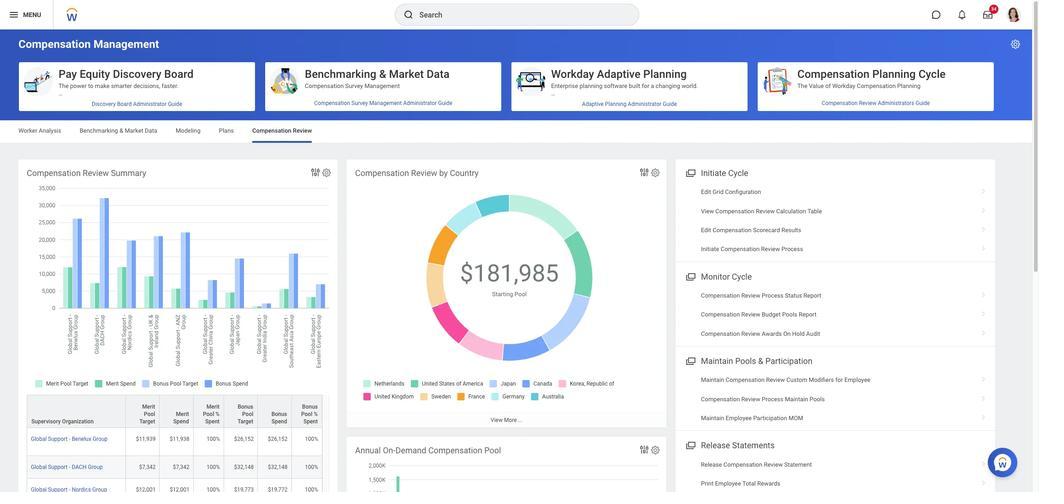 Task type: locate. For each thing, give the bounding box(es) containing it.
of inside augmented analytics to answer your questions. workday combines pattern detection, graph processing, machine learning, and natural language generation to search through millions of data points, and surface insights in simple-to-understand stories.
[[241, 156, 246, 163]]

0 vertical spatial report
[[804, 292, 822, 299]]

0 vertical spatial data
[[427, 68, 450, 81]]

merit inside merit pool % spent
[[207, 404, 220, 411]]

1 vertical spatial global
[[31, 465, 47, 471]]

maintain compensation review custom modifiers for employee link
[[676, 371, 996, 390]]

workday inside augmented analytics to answer your questions. workday combines pattern detection, graph processing, machine learning, and natural language generation to search through millions of data points, and surface insights in simple-to-understand stories.
[[59, 149, 82, 156]]

chevron right image for modifiers
[[978, 374, 990, 383]]

1 spent from the left
[[205, 419, 220, 425]]

data inside tab list
[[145, 127, 157, 134]]

pool inside bonus pool target
[[242, 412, 253, 418]]

1 horizontal spatial $32,148
[[268, 465, 288, 471]]

$181,985 main content
[[0, 30, 1033, 493]]

target for bonus pool target
[[238, 419, 253, 425]]

the down pay
[[59, 83, 69, 90]]

compensation review administrators guide
[[822, 100, 930, 107]]

menu group image left the monitor
[[684, 270, 697, 283]]

0 vertical spatial global
[[31, 437, 47, 443]]

bonus pool target
[[238, 404, 253, 425]]

0 horizontal spatial benchmarking & market data
[[80, 127, 157, 134]]

annual
[[355, 446, 381, 456]]

1 % from the left
[[216, 412, 220, 418]]

3 list from the top
[[676, 371, 996, 428]]

target left bonus spend popup button
[[238, 419, 253, 425]]

2 vertical spatial data
[[122, 252, 133, 259]]

$7,342 down $11,938
[[173, 465, 190, 471]]

your up informed
[[196, 105, 208, 112]]

pool left bonus spend popup button
[[242, 412, 253, 418]]

2 support from the top
[[48, 465, 68, 471]]

make
[[95, 83, 110, 90], [169, 97, 184, 104], [151, 112, 165, 119]]

view left more
[[491, 418, 503, 424]]

configure and view chart data image inside the "annual on-demand compensation pool" element
[[639, 445, 650, 456]]

target inside 'popup button'
[[238, 419, 253, 425]]

chevron right image for pools
[[978, 393, 990, 402]]

administrators
[[878, 100, 915, 107]]

survey inside 'link'
[[352, 100, 368, 107]]

support down supervisory organization
[[48, 437, 68, 443]]

review right define
[[860, 100, 877, 107]]

spent inside merit pool % spent
[[205, 419, 220, 425]]

1 vertical spatial process
[[762, 292, 784, 299]]

configure and view chart data image left configure compensation review by country 'icon'
[[639, 167, 650, 178]]

menu group image
[[684, 167, 697, 179], [684, 270, 697, 283]]

workday up ability to plan & define strategy
[[833, 83, 856, 90]]

by
[[439, 168, 448, 178]]

list for maintain pools & participation
[[676, 371, 996, 428]]

employee up release statements
[[726, 415, 752, 422]]

1 vertical spatial view
[[491, 418, 503, 424]]

spent
[[205, 419, 220, 425], [304, 419, 318, 425]]

compensation inside the edit compensation scorecard results link
[[713, 227, 752, 234]]

1 menu group image from the top
[[684, 167, 697, 179]]

configure compensation review by country image
[[651, 168, 661, 178]]

party
[[229, 186, 243, 193]]

initiate cycle
[[701, 168, 749, 178]]

2 initiate from the top
[[701, 246, 720, 253]]

1 horizontal spatial data
[[95, 178, 107, 185]]

report
[[804, 292, 822, 299], [799, 312, 817, 319]]

initiate
[[701, 168, 727, 178], [701, 246, 720, 253]]

1 vertical spatial initiate
[[701, 246, 720, 253]]

% inside bonus pool % spent
[[314, 412, 318, 418]]

pool inside bonus pool % spent
[[301, 412, 312, 418]]

profile logan mcneil image
[[1007, 7, 1022, 24]]

the left the value
[[798, 83, 808, 90]]

list containing compensation review process status report
[[676, 286, 996, 344]]

4 chevron right image from the top
[[978, 289, 990, 298]]

chevron right image
[[978, 205, 990, 214], [978, 224, 990, 233], [978, 243, 990, 252], [978, 289, 990, 298], [978, 412, 990, 421], [978, 458, 990, 468]]

2 - from the top
[[69, 465, 70, 471]]

1 horizontal spatial the
[[137, 245, 145, 252]]

service.
[[155, 230, 175, 237]]

for right 'modifiers'
[[836, 377, 843, 384]]

2 horizontal spatial pools
[[810, 396, 825, 403]]

pool for merit pool target
[[144, 412, 155, 418]]

flexibility
[[798, 142, 823, 149]]

5 chevron right image from the top
[[978, 412, 990, 421]]

release up print
[[701, 462, 722, 469]]

0 vertical spatial make
[[95, 83, 110, 90]]

cycle for monitor cycle
[[732, 272, 752, 282]]

granular
[[113, 237, 135, 244]]

pool inside merit pool target
[[144, 412, 155, 418]]

2 edit from the top
[[701, 227, 712, 234]]

1 vertical spatial release
[[701, 462, 722, 469]]

and up points,
[[83, 156, 93, 163]]

it
[[102, 105, 106, 112]]

1 vertical spatial the
[[137, 245, 145, 252]]

data up everything—financial
[[95, 178, 107, 185]]

compensation review summary element
[[18, 160, 338, 493]]

1 target from the left
[[139, 419, 155, 425]]

workday down data—you
[[59, 105, 82, 112]]

workday inside data—you have tons of it, but how do you make sense of it? workday makes it easy to get a complete picture of your finances, people, and operations so you can make more informed decisions.
[[59, 105, 82, 112]]

1 vertical spatial cycle
[[729, 168, 749, 178]]

2 chevron right image from the top
[[978, 308, 990, 318]]

they
[[162, 237, 173, 244], [181, 245, 192, 252]]

pool inside $181,985 starting pool
[[515, 291, 527, 298]]

group
[[93, 437, 108, 443], [88, 465, 103, 471]]

compensation inside compensation review process status report link
[[701, 292, 740, 299]]

employee right print
[[715, 481, 741, 488]]

initiate for initiate compensation review process
[[701, 246, 720, 253]]

5 chevron right image from the top
[[978, 393, 990, 402]]

0 vertical spatial pools
[[783, 312, 798, 319]]

chevron right image inside maintain employee participation mom link
[[978, 412, 990, 421]]

maintain for maintain employee participation mom
[[701, 415, 725, 422]]

2 global from the top
[[31, 465, 47, 471]]

discovery up decisions,
[[113, 68, 161, 81]]

compensation inside initiate compensation review process 'link'
[[721, 246, 760, 253]]

2 release from the top
[[701, 462, 722, 469]]

pool right the starting
[[515, 291, 527, 298]]

chevron right image
[[978, 186, 990, 195], [978, 308, 990, 318], [978, 327, 990, 337], [978, 374, 990, 383], [978, 393, 990, 402], [978, 478, 990, 487]]

0 vertical spatial menu group image
[[684, 355, 697, 367]]

benchmarking inside tab list
[[80, 127, 118, 134]]

0 horizontal spatial $32,148
[[234, 465, 254, 471]]

% right bonus spend
[[314, 412, 318, 418]]

3 chevron right image from the top
[[978, 327, 990, 337]]

0 horizontal spatial the
[[59, 83, 69, 90]]

scorecard
[[753, 227, 780, 234]]

1 $7,342 from the left
[[139, 465, 156, 471]]

compensation inside compensation review awards on hold audit link
[[701, 331, 740, 338]]

administrator for workday adaptive planning
[[628, 101, 662, 108]]

to right "power"
[[88, 83, 93, 90]]

initiate for initiate cycle
[[701, 168, 727, 178]]

workday up learning,
[[59, 149, 82, 156]]

data inside augmented analytics to answer your questions. workday combines pattern detection, graph processing, machine learning, and natural language generation to search through millions of data points, and surface insights in simple-to-understand stories.
[[59, 164, 70, 171]]

1 horizontal spatial administrator
[[403, 100, 437, 107]]

ability to plan & define strategy
[[798, 97, 882, 104]]

benchmarking & market data inside tab list
[[80, 127, 157, 134]]

1 horizontal spatial merit
[[176, 412, 189, 418]]

1 horizontal spatial they
[[181, 245, 192, 252]]

the up remaining
[[137, 245, 145, 252]]

a left single on the top left of the page
[[89, 201, 92, 208]]

1 vertical spatial market
[[125, 127, 143, 134]]

2 horizontal spatial administrator
[[628, 101, 662, 108]]

global
[[31, 437, 47, 443], [31, 465, 47, 471]]

pools down compensation review awards on hold audit
[[736, 357, 757, 366]]

group right dach
[[88, 465, 103, 471]]

0 vertical spatial you
[[158, 97, 168, 104]]

configure and view chart data image left configure annual on-demand compensation pool "icon" on the right bottom
[[639, 445, 650, 456]]

global inside global support - dach group link
[[31, 465, 47, 471]]

benchmarking up analytics
[[80, 127, 118, 134]]

$26,152
[[234, 437, 254, 443], [268, 437, 288, 443]]

configure this page image
[[1011, 39, 1022, 50]]

your up detection,
[[144, 142, 155, 149]]

0 horizontal spatial board
[[117, 101, 132, 108]]

2 spend from the left
[[272, 419, 287, 425]]

review down scorecard
[[762, 246, 780, 253]]

2 chevron right image from the top
[[978, 224, 990, 233]]

$26,152 down bonus pool target
[[234, 437, 254, 443]]

0 vertical spatial edit
[[701, 189, 712, 196]]

merit left bonus pool target 'popup button'
[[207, 404, 220, 411]]

budgets
[[134, 193, 156, 200]]

list containing maintain compensation review custom modifiers for employee
[[676, 371, 996, 428]]

third-
[[215, 186, 229, 193]]

of right millions
[[241, 156, 246, 163]]

merit pool % spent
[[203, 404, 220, 425]]

target up the '$11,939'
[[139, 419, 155, 425]]

compensation review by country element
[[347, 160, 667, 428]]

34
[[992, 6, 997, 12]]

adaptive down the "planning"
[[582, 101, 604, 108]]

% inside merit pool % spent
[[216, 412, 220, 418]]

and inside data—you have tons of it, but how do you make sense of it? workday makes it easy to get a complete picture of your finances, people, and operations so you can make more informed decisions.
[[79, 112, 89, 119]]

configure and view chart data image inside compensation review by country element
[[639, 167, 650, 178]]

1 vertical spatial -
[[69, 465, 70, 471]]

1 horizontal spatial view
[[701, 208, 714, 215]]

0 vertical spatial menu group image
[[684, 167, 697, 179]]

your
[[196, 105, 208, 112], [144, 142, 155, 149], [72, 237, 83, 244], [83, 252, 95, 259]]

board
[[164, 68, 194, 81], [117, 101, 132, 108]]

simple-
[[153, 164, 173, 171]]

1 horizontal spatial a
[[138, 105, 141, 112]]

total
[[743, 481, 756, 488]]

enterprise planning software built for a changing world.
[[551, 83, 698, 90]]

2 spent from the left
[[304, 419, 318, 425]]

0 horizontal spatial they
[[162, 237, 173, 244]]

employee for rewards
[[715, 481, 741, 488]]

survey down compensation survey management
[[352, 100, 368, 107]]

list containing release compensation review statement
[[676, 456, 996, 493]]

0 horizontal spatial market
[[125, 127, 143, 134]]

1 horizontal spatial market
[[389, 68, 424, 81]]

discovery
[[113, 68, 161, 81], [92, 101, 116, 108]]

process for maintain
[[762, 396, 784, 403]]

chevron right image inside release compensation review statement link
[[978, 458, 990, 468]]

configure and view chart data image
[[310, 167, 321, 178], [639, 167, 650, 178], [639, 445, 650, 456]]

for left self- on the top left of page
[[134, 230, 142, 237]]

picture
[[169, 105, 188, 112]]

chevron right image for release compensation review statement
[[978, 458, 990, 468]]

discovery board administrator guide
[[92, 101, 182, 108]]

a
[[59, 230, 63, 237]]

tab list
[[9, 121, 1023, 143]]

1 menu group image from the top
[[684, 355, 697, 367]]

chevron right image inside compensation review process maintain pools link
[[978, 393, 990, 402]]

spent right bonus spend
[[304, 419, 318, 425]]

tab list containing worker analysis
[[9, 121, 1023, 143]]

- for benelux
[[69, 437, 70, 443]]

participation down compensation review process maintain pools
[[754, 415, 788, 422]]

view more ...
[[491, 418, 523, 424]]

spent inside bonus pool % spent
[[304, 419, 318, 425]]

review inside tab list
[[293, 127, 312, 134]]

6 chevron right image from the top
[[978, 458, 990, 468]]

1 horizontal spatial the
[[798, 83, 808, 90]]

1 horizontal spatial $26,152
[[268, 437, 288, 443]]

maintain pools & participation
[[701, 357, 813, 366]]

1 vertical spatial a
[[138, 105, 141, 112]]

2 horizontal spatial bonus
[[302, 404, 318, 411]]

2 vertical spatial a
[[89, 201, 92, 208]]

2 horizontal spatial a
[[651, 83, 655, 90]]

benchmarking up compensation survey management
[[305, 68, 377, 81]]

2 % from the left
[[314, 412, 318, 418]]

make up the picture
[[169, 97, 184, 104]]

complete
[[143, 105, 168, 112]]

list for monitor cycle
[[676, 286, 996, 344]]

survey up "compensation survey management administrator guide"
[[345, 83, 363, 90]]

spent for bonus pool % spent
[[304, 419, 318, 425]]

chevron right image inside the edit compensation scorecard results link
[[978, 224, 990, 233]]

menu group image for initiate cycle
[[684, 167, 697, 179]]

bonus pool target button
[[224, 396, 258, 428]]

0 horizontal spatial %
[[216, 412, 220, 418]]

maintain employee participation mom link
[[676, 409, 996, 428]]

to up so
[[121, 105, 127, 112]]

2 $26,152 from the left
[[268, 437, 288, 443]]

support inside global support - dach group link
[[48, 465, 68, 471]]

merit left merit spend popup button
[[142, 404, 155, 411]]

spend up $11,938
[[173, 419, 189, 425]]

support for dach
[[48, 465, 68, 471]]

initiate inside initiate compensation review process 'link'
[[701, 246, 720, 253]]

list
[[676, 183, 996, 259], [676, 286, 996, 344], [676, 371, 996, 428], [676, 456, 996, 493]]

compensation inside the "annual on-demand compensation pool" element
[[429, 446, 483, 456]]

2 row from the top
[[27, 429, 323, 457]]

merit inside merit spend
[[176, 412, 189, 418]]

compensation review budget pools report
[[701, 312, 817, 319]]

compensation inside 'link'
[[314, 100, 350, 107]]

0 vertical spatial cycle
[[919, 68, 946, 81]]

1 vertical spatial they
[[181, 245, 192, 252]]

a right get
[[138, 105, 141, 112]]

of right the value
[[826, 83, 831, 90]]

compensation survey management administrator guide
[[314, 100, 453, 107]]

release inside list
[[701, 462, 722, 469]]

global support - benelux group
[[31, 437, 108, 443]]

dach
[[72, 465, 87, 471]]

0 vertical spatial management
[[94, 38, 159, 51]]

3 chevron right image from the top
[[978, 243, 990, 252]]

1 horizontal spatial target
[[238, 419, 253, 425]]

merit inside merit pool target
[[142, 404, 155, 411]]

1 vertical spatial survey
[[352, 100, 368, 107]]

chevron right image inside initiate compensation review process 'link'
[[978, 243, 990, 252]]

menu group image
[[684, 355, 697, 367], [684, 439, 697, 452]]

2 vertical spatial employee
[[715, 481, 741, 488]]

0 horizontal spatial administrator
[[133, 101, 167, 108]]

report up "audit"
[[799, 312, 817, 319]]

list containing edit grid configuration
[[676, 183, 996, 259]]

makes
[[83, 105, 101, 112]]

support
[[48, 437, 68, 443], [48, 465, 68, 471]]

menu group image for monitor cycle
[[684, 270, 697, 283]]

guide inside "link"
[[663, 101, 677, 108]]

so
[[121, 112, 127, 119]]

0 horizontal spatial bonus
[[238, 404, 253, 411]]

target inside popup button
[[139, 419, 155, 425]]

process inside 'link'
[[782, 246, 804, 253]]

spent for merit pool % spent
[[205, 419, 220, 425]]

administrator inside "link"
[[628, 101, 662, 108]]

1 vertical spatial support
[[48, 465, 68, 471]]

chevron right image inside compensation review awards on hold audit link
[[978, 327, 990, 337]]

benchmarking & market data
[[305, 68, 450, 81], [80, 127, 157, 134]]

initiate up grid
[[701, 168, 727, 178]]

configure and view chart data image inside compensation review summary element
[[310, 167, 321, 178]]

report right the status
[[804, 292, 822, 299]]

administrator inside 'link'
[[403, 100, 437, 107]]

and up budgets
[[140, 186, 150, 193]]

2 horizontal spatial make
[[169, 97, 184, 104]]

management up "compensation survey management administrator guide"
[[365, 83, 400, 90]]

bonus inside bonus pool target
[[238, 404, 253, 411]]

maintain for maintain compensation review custom modifiers for employee
[[701, 377, 725, 384]]

0 horizontal spatial spent
[[205, 419, 220, 425]]

2 list from the top
[[676, 286, 996, 344]]

graph
[[159, 149, 174, 156]]

1 vertical spatial group
[[88, 465, 103, 471]]

global inside global support - benelux group link
[[31, 437, 47, 443]]

0 horizontal spatial the
[[103, 237, 111, 244]]

0 horizontal spatial spend
[[173, 419, 189, 425]]

0 vertical spatial survey
[[345, 83, 363, 90]]

1 row from the top
[[27, 396, 323, 429]]

1 vertical spatial employee
[[726, 415, 752, 422]]

understand
[[179, 164, 210, 171]]

for down give
[[59, 245, 66, 252]]

bonus spend
[[272, 412, 287, 425]]

compensation review budget pools report link
[[676, 306, 996, 325]]

chevron right image inside maintain compensation review custom modifiers for employee link
[[978, 374, 990, 383]]

decisions.
[[208, 112, 235, 119]]

view for view more ...
[[491, 418, 503, 424]]

benchmarking & market data up compensation survey management
[[305, 68, 450, 81]]

bonus left bonus spend popup button
[[238, 404, 253, 411]]

1 vertical spatial board
[[117, 101, 132, 108]]

1 horizontal spatial bonus
[[272, 412, 287, 418]]

1 vertical spatial make
[[169, 97, 184, 104]]

make down equity on the left of page
[[95, 83, 110, 90]]

1 horizontal spatial spent
[[304, 419, 318, 425]]

1 - from the top
[[69, 437, 70, 443]]

can
[[140, 112, 149, 119]]

menu group image left initiate cycle
[[684, 167, 697, 179]]

tab list inside $181,985 main content
[[9, 121, 1023, 143]]

$11,938
[[170, 437, 190, 443]]

compensation management
[[18, 38, 159, 51]]

$32,148
[[234, 465, 254, 471], [268, 465, 288, 471]]

0 vertical spatial discovery
[[113, 68, 161, 81]]

analysis
[[39, 127, 61, 134]]

1 chevron right image from the top
[[978, 186, 990, 195]]

- for dach
[[69, 465, 70, 471]]

2 vertical spatial make
[[151, 112, 165, 119]]

is?
[[325, 97, 333, 104]]

2 target from the left
[[238, 419, 253, 425]]

1 vertical spatial data
[[95, 178, 107, 185]]

1 vertical spatial data
[[145, 127, 157, 134]]

0 vertical spatial view
[[701, 208, 714, 215]]

management down compensation survey management
[[369, 100, 402, 107]]

chevron right image for report
[[978, 308, 990, 318]]

management for compensation survey management
[[365, 83, 400, 90]]

count
[[59, 252, 74, 259]]

chevron right image inside the edit grid configuration link
[[978, 186, 990, 195]]

employee inside print employee total rewards link
[[715, 481, 741, 488]]

1 spend from the left
[[173, 419, 189, 425]]

edit grid configuration link
[[676, 183, 996, 202]]

Search Workday  search field
[[420, 5, 620, 25]]

edit
[[701, 189, 712, 196], [701, 227, 712, 234]]

0 horizontal spatial $7,342
[[139, 465, 156, 471]]

secure.
[[163, 252, 182, 259]]

1 chevron right image from the top
[[978, 205, 990, 214]]

of left it,
[[114, 97, 119, 104]]

manage
[[831, 142, 853, 149]]

$26,152 down bonus spend
[[268, 437, 288, 443]]

print
[[701, 481, 714, 488]]

management inside 'link'
[[369, 100, 402, 107]]

compensation inside compensation review summary element
[[27, 168, 81, 178]]

pool for merit pool % spent
[[203, 412, 214, 418]]

list for initiate cycle
[[676, 183, 996, 259]]

the value of workday compensation planning
[[798, 83, 921, 90]]

management for compensation survey management administrator guide
[[369, 100, 402, 107]]

0 horizontal spatial benchmarking
[[80, 127, 118, 134]]

bonus inside bonus pool % spent
[[302, 404, 318, 411]]

2 menu group image from the top
[[684, 439, 697, 452]]

pool
[[515, 291, 527, 298], [144, 412, 155, 418], [203, 412, 214, 418], [242, 412, 253, 418], [301, 412, 312, 418], [485, 446, 501, 456]]

spend inside bonus spend
[[272, 419, 287, 425]]

maintain for maintain pools & participation
[[701, 357, 734, 366]]

you right do
[[158, 97, 168, 104]]

0 horizontal spatial you
[[129, 112, 138, 119]]

process down results
[[782, 246, 804, 253]]

chevron right image inside compensation review process status report link
[[978, 289, 990, 298]]

compensation review awards on hold audit link
[[676, 325, 996, 344]]

bonus for bonus pool target
[[238, 404, 253, 411]]

calculation
[[777, 208, 807, 215]]

1 horizontal spatial you
[[158, 97, 168, 104]]

review left by
[[411, 168, 437, 178]]

system.
[[111, 201, 132, 208]]

0 horizontal spatial view
[[491, 418, 503, 424]]

employee inside maintain compensation review custom modifiers for employee link
[[845, 377, 871, 384]]

you
[[158, 97, 168, 104], [129, 112, 138, 119]]

- left dach
[[69, 465, 70, 471]]

employee inside maintain employee participation mom link
[[726, 415, 752, 422]]

a left changing
[[651, 83, 655, 90]]

0 horizontal spatial a
[[89, 201, 92, 208]]

planning for financial planning
[[577, 142, 600, 149]]

0 vertical spatial the
[[103, 237, 111, 244]]

and down 'natural'
[[91, 164, 101, 171]]

1 horizontal spatial $7,342
[[173, 465, 190, 471]]

employee up compensation review process maintain pools link
[[845, 377, 871, 384]]

merit for merit spend
[[176, 412, 189, 418]]

and down makes
[[79, 112, 89, 119]]

2 horizontal spatial data
[[122, 252, 133, 259]]

0 horizontal spatial data
[[145, 127, 157, 134]]

0 vertical spatial process
[[782, 246, 804, 253]]

it,
[[121, 97, 126, 104]]

compensation survey management
[[305, 83, 400, 90]]

2 menu group image from the top
[[684, 270, 697, 283]]

0 vertical spatial group
[[93, 437, 108, 443]]

4 chevron right image from the top
[[978, 374, 990, 383]]

1 vertical spatial menu group image
[[684, 439, 697, 452]]

1 the from the left
[[59, 83, 69, 90]]

$181,985 button
[[460, 258, 561, 290]]

plan
[[823, 97, 834, 104]]

3 row from the top
[[27, 457, 323, 480]]

a inside data—you have tons of it, but how do you make sense of it? workday makes it easy to get a complete picture of your finances, people, and operations so you can make more informed decisions.
[[138, 105, 141, 112]]

1 vertical spatial report
[[799, 312, 817, 319]]

row containing global support - dach group
[[27, 457, 323, 480]]

1 global from the top
[[31, 437, 47, 443]]

pool inside merit pool % spent
[[203, 412, 214, 418]]

chevron right image inside view compensation review calculation table link
[[978, 205, 990, 214]]

release left statements
[[701, 441, 731, 451]]

chevron right image inside compensation review budget pools report link
[[978, 308, 990, 318]]

participation up maintain compensation review custom modifiers for employee
[[766, 357, 813, 366]]

support inside global support - benelux group link
[[48, 437, 68, 443]]

review left the budget
[[742, 312, 761, 319]]

1 list from the top
[[676, 183, 996, 259]]

merit for merit pool target
[[142, 404, 155, 411]]

row
[[27, 396, 323, 429], [27, 429, 323, 457], [27, 457, 323, 480], [27, 480, 323, 493]]

review down what
[[293, 127, 312, 134]]

you down get
[[129, 112, 138, 119]]

1 edit from the top
[[701, 189, 712, 196]]

bring
[[68, 186, 82, 193]]

1 support from the top
[[48, 437, 68, 443]]

pay equity discovery board
[[59, 68, 194, 81]]

supervisory organization button
[[27, 396, 126, 428]]

edit down edit grid configuration
[[701, 227, 712, 234]]

initiate compensation review process link
[[676, 240, 996, 259]]

0 vertical spatial support
[[48, 437, 68, 443]]

adaptive up "software"
[[597, 68, 641, 81]]

to
[[88, 83, 93, 90], [816, 97, 821, 104], [121, 105, 127, 112], [116, 142, 121, 149], [824, 142, 830, 149], [170, 156, 175, 163]]

6 chevron right image from the top
[[978, 478, 990, 487]]

define
[[841, 97, 858, 104]]

bonus left bonus pool % spent popup button
[[272, 412, 287, 418]]

worker analysis
[[18, 127, 61, 134]]

transactions,
[[179, 186, 214, 193]]

planning inside "link"
[[605, 101, 627, 108]]

data inside the a consistent security model for self-service. give your teams the granular reporting they need with discovery boards for ad hoc analysis, all within the applications they use every day. and count on your sensitive data remaining secure.
[[122, 252, 133, 259]]

cycle for initiate cycle
[[729, 168, 749, 178]]

1 vertical spatial benchmarking
[[80, 127, 118, 134]]

1 vertical spatial adaptive
[[582, 101, 604, 108]]

1 horizontal spatial %
[[314, 412, 318, 418]]

2 horizontal spatial merit
[[207, 404, 220, 411]]

the power to make smarter decisions, faster.
[[59, 83, 179, 90]]

2 vertical spatial cycle
[[732, 272, 752, 282]]

pool up the '$11,939'
[[144, 412, 155, 418]]

pools right the budget
[[783, 312, 798, 319]]

for right built
[[642, 83, 650, 90]]

support left dach
[[48, 465, 68, 471]]

1 vertical spatial edit
[[701, 227, 712, 234]]

global left dach
[[31, 465, 47, 471]]

1 release from the top
[[701, 441, 731, 451]]

1 vertical spatial you
[[129, 112, 138, 119]]

release for release statements
[[701, 441, 731, 451]]

2 the from the left
[[798, 83, 808, 90]]

process down maintain compensation review custom modifiers for employee
[[762, 396, 784, 403]]

they down service.
[[162, 237, 173, 244]]

review up "maintain employee participation mom"
[[742, 396, 761, 403]]

configure and view chart data image for compensation review by country
[[639, 167, 650, 178]]

planning
[[580, 83, 603, 90]]

rewards
[[758, 481, 781, 488]]

1 initiate from the top
[[701, 168, 727, 178]]

compensation inside view compensation review calculation table link
[[716, 208, 755, 215]]

edit left grid
[[701, 189, 712, 196]]

2 vertical spatial process
[[762, 396, 784, 403]]

compensation survey management administrator guide link
[[265, 96, 502, 110]]

notifications large image
[[958, 10, 967, 19]]

compensation inside maintain compensation review custom modifiers for employee link
[[726, 377, 765, 384]]

0 vertical spatial release
[[701, 441, 731, 451]]

4 list from the top
[[676, 456, 996, 493]]



Task type: vqa. For each thing, say whether or not it's contained in the screenshot.
the questions.
yes



Task type: describe. For each thing, give the bounding box(es) containing it.
data—you have tons of it, but how do you make sense of it? workday makes it easy to get a complete picture of your finances, people, and operations so you can make more informed decisions.
[[59, 97, 235, 119]]

of left it?
[[203, 97, 208, 104]]

monitor cycle
[[701, 272, 752, 282]]

self-
[[143, 230, 155, 237]]

compensation inside compensation review process maintain pools link
[[701, 396, 740, 403]]

configuration
[[725, 189, 761, 196]]

1 vertical spatial participation
[[754, 415, 788, 422]]

to up to-
[[170, 156, 175, 163]]

2 vertical spatial pools
[[810, 396, 825, 403]]

compensation inside compensation review budget pools report link
[[701, 312, 740, 319]]

bonus pool % spent
[[301, 404, 318, 425]]

release for release compensation review statement
[[701, 462, 722, 469]]

generation
[[140, 156, 168, 163]]

employee for mom
[[726, 415, 752, 422]]

review up scorecard
[[756, 208, 775, 215]]

what it is?
[[305, 97, 333, 104]]

view for view compensation review calculation table
[[701, 208, 714, 215]]

informed
[[182, 112, 206, 119]]

review inside 'link'
[[762, 246, 780, 253]]

review up compensation review budget pools report
[[742, 292, 761, 299]]

row containing global support - benelux group
[[27, 429, 323, 457]]

millions
[[218, 156, 239, 163]]

sales
[[551, 245, 566, 252]]

pool for bonus pool target
[[242, 412, 253, 418]]

your down consistent
[[72, 237, 83, 244]]

need
[[175, 237, 188, 244]]

tons
[[101, 97, 112, 104]]

and down the party
[[235, 193, 245, 200]]

row containing merit pool target
[[27, 396, 323, 429]]

& down so
[[120, 127, 123, 134]]

how
[[137, 97, 148, 104]]

initiate compensation review process
[[701, 246, 804, 253]]

2 $7,342 from the left
[[173, 465, 190, 471]]

analytics
[[91, 142, 115, 149]]

1 horizontal spatial pools
[[783, 312, 798, 319]]

a inside 'an intelligent data core. we bring everything—financial and workforce transactions, third-party and legacy application data, budgets and plans, peer benchmarks, and more—into a single system.'
[[89, 201, 92, 208]]

plans,
[[169, 193, 184, 200]]

survey for compensation survey management
[[345, 83, 363, 90]]

report for compensation review budget pools report
[[799, 312, 817, 319]]

1 horizontal spatial benchmarking & market data
[[305, 68, 450, 81]]

everything—financial
[[84, 186, 138, 193]]

bonus for bonus spend
[[272, 412, 287, 418]]

configure and view chart data image for compensation review summary
[[310, 167, 321, 178]]

merit for merit pool % spent
[[207, 404, 220, 411]]

finances,
[[209, 105, 233, 112]]

your inside data—you have tons of it, but how do you make sense of it? workday makes it easy to get a complete picture of your finances, people, and operations so you can make more informed decisions.
[[196, 105, 208, 112]]

and down the we
[[59, 193, 69, 200]]

0 vertical spatial adaptive
[[597, 68, 641, 81]]

maintain employee participation mom
[[701, 415, 804, 422]]

value
[[809, 83, 824, 90]]

questions.
[[157, 142, 185, 149]]

2 $32,148 from the left
[[268, 465, 288, 471]]

spend for merit
[[173, 419, 189, 425]]

4 row from the top
[[27, 480, 323, 493]]

survey for compensation survey management administrator guide
[[352, 100, 368, 107]]

chevron right image for maintain employee participation mom
[[978, 412, 990, 421]]

day.
[[220, 245, 231, 252]]

and down workforce
[[157, 193, 167, 200]]

justify image
[[8, 9, 19, 20]]

use
[[193, 245, 203, 252]]

compensation review process status report link
[[676, 286, 996, 306]]

guide inside 'link'
[[438, 100, 453, 107]]

review down compensation review budget pools report
[[742, 331, 761, 338]]

support for benelux
[[48, 437, 68, 443]]

list for release statements
[[676, 456, 996, 493]]

menu group image for release statements
[[684, 439, 697, 452]]

menu group image for maintain pools & participation
[[684, 355, 697, 367]]

of down sense at the top of page
[[189, 105, 195, 112]]

configure annual on-demand compensation pool image
[[651, 446, 661, 456]]

all
[[112, 245, 118, 252]]

to up the pattern
[[116, 142, 121, 149]]

modifiers
[[809, 377, 834, 384]]

edit for edit compensation scorecard results
[[701, 227, 712, 234]]

$181,985
[[460, 260, 559, 288]]

learning,
[[59, 156, 81, 163]]

workforce
[[151, 186, 178, 193]]

model
[[116, 230, 133, 237]]

administrator for pay equity discovery board
[[133, 101, 167, 108]]

supervisory organization
[[31, 419, 94, 425]]

adaptive planning administrator guide
[[582, 101, 677, 108]]

statements
[[733, 441, 775, 451]]

mom
[[789, 415, 804, 422]]

data inside 'an intelligent data core. we bring everything—financial and workforce transactions, third-party and legacy application data, budgets and plans, peer benchmarks, and more—into a single system.'
[[95, 178, 107, 185]]

processing,
[[176, 149, 206, 156]]

to inside data—you have tons of it, but how do you make sense of it? workday makes it easy to get a complete picture of your finances, people, and operations so you can make more informed decisions.
[[121, 105, 127, 112]]

compensation inside compensation review administrators guide link
[[822, 100, 858, 107]]

review up rewards
[[764, 462, 783, 469]]

group for global support - benelux group
[[93, 437, 108, 443]]

configure and view chart data image for annual on-demand compensation pool
[[639, 445, 650, 456]]

have
[[87, 97, 99, 104]]

global for global support - benelux group
[[31, 437, 47, 443]]

in
[[147, 164, 152, 171]]

people,
[[59, 112, 78, 119]]

0 vertical spatial they
[[162, 237, 173, 244]]

financial
[[551, 142, 575, 149]]

& up "compensation survey management administrator guide"
[[379, 68, 386, 81]]

process for status
[[762, 292, 784, 299]]

1 vertical spatial discovery
[[92, 101, 116, 108]]

0 vertical spatial board
[[164, 68, 194, 81]]

grid
[[713, 189, 724, 196]]

to left plan
[[816, 97, 821, 104]]

...
[[518, 418, 523, 424]]

bonus for bonus pool % spent
[[302, 404, 318, 411]]

& down compensation review awards on hold audit
[[759, 357, 764, 366]]

your right on
[[83, 252, 95, 259]]

0 vertical spatial benchmarking
[[305, 68, 377, 81]]

pool for bonus pool % spent
[[301, 412, 312, 418]]

faster.
[[162, 83, 179, 90]]

decisions,
[[134, 83, 160, 90]]

augmented
[[59, 142, 89, 149]]

table
[[808, 208, 822, 215]]

planning for compensation planning cycle
[[873, 68, 916, 81]]

smarter
[[111, 83, 132, 90]]

chevron right image for compensation review process status report
[[978, 289, 990, 298]]

spend for bonus
[[272, 419, 287, 425]]

1 vertical spatial pools
[[736, 357, 757, 366]]

1 horizontal spatial data
[[427, 68, 450, 81]]

1 $32,148 from the left
[[234, 465, 254, 471]]

workday up enterprise
[[551, 68, 594, 81]]

merit spend button
[[160, 396, 193, 428]]

chevron right image for edit compensation scorecard results
[[978, 224, 990, 233]]

group for global support - dach group
[[88, 465, 103, 471]]

compensation inside tab list
[[252, 127, 292, 134]]

1 horizontal spatial make
[[151, 112, 165, 119]]

insights
[[124, 164, 145, 171]]

reporting
[[136, 237, 160, 244]]

0 vertical spatial a
[[651, 83, 655, 90]]

guide for pay equity discovery board
[[168, 101, 182, 108]]

the for pay equity discovery board
[[59, 83, 69, 90]]

monitor
[[701, 272, 730, 282]]

release compensation review statement
[[701, 462, 812, 469]]

your inside augmented analytics to answer your questions. workday combines pattern detection, graph processing, machine learning, and natural language generation to search through millions of data points, and surface insights in simple-to-understand stories.
[[144, 142, 155, 149]]

configure compensation review summary image
[[322, 168, 332, 178]]

report for compensation review process status report
[[804, 292, 822, 299]]

do
[[150, 97, 157, 104]]

peer
[[186, 193, 198, 200]]

guide for workday adaptive planning
[[663, 101, 677, 108]]

maintain compensation review custom modifiers for employee
[[701, 377, 871, 384]]

edit for edit grid configuration
[[701, 189, 712, 196]]

custom
[[787, 377, 808, 384]]

chevron right image for view compensation review calculation table
[[978, 205, 990, 214]]

with
[[189, 237, 200, 244]]

compensation review process maintain pools
[[701, 396, 825, 403]]

planning for adaptive planning administrator guide
[[605, 101, 627, 108]]

target for merit pool target
[[139, 419, 155, 425]]

chevron right image inside print employee total rewards link
[[978, 478, 990, 487]]

combines
[[83, 149, 109, 156]]

demand
[[396, 446, 427, 456]]

annual on-demand compensation pool element
[[347, 437, 667, 493]]

data—you
[[59, 97, 85, 104]]

pool down view more ...
[[485, 446, 501, 456]]

it?
[[210, 97, 216, 104]]

0 vertical spatial participation
[[766, 357, 813, 366]]

release compensation review statement link
[[676, 456, 996, 475]]

security
[[93, 230, 114, 237]]

consistent
[[64, 230, 92, 237]]

menu banner
[[0, 0, 1033, 30]]

an
[[59, 178, 66, 185]]

and left execute
[[879, 142, 889, 149]]

for inside maintain compensation review custom modifiers for employee link
[[836, 377, 843, 384]]

points,
[[72, 164, 90, 171]]

benefits
[[331, 164, 353, 171]]

inbox large image
[[984, 10, 993, 19]]

merit pool % spent button
[[194, 396, 224, 428]]

review down 'natural'
[[83, 168, 109, 178]]

review left custom
[[767, 377, 785, 384]]

compensation review summary
[[27, 168, 146, 178]]

% for bonus
[[314, 412, 318, 418]]

chevron right image for initiate compensation review process
[[978, 243, 990, 252]]

adaptive inside "link"
[[582, 101, 604, 108]]

compensation inside compensation review by country element
[[355, 168, 409, 178]]

to left "manage"
[[824, 142, 830, 149]]

bonus spend button
[[258, 396, 291, 428]]

business benefits
[[305, 164, 353, 171]]

answer
[[123, 142, 142, 149]]

modeling
[[176, 127, 201, 134]]

financial planning
[[551, 142, 600, 149]]

compensation review process status report
[[701, 292, 822, 299]]

% for merit
[[216, 412, 220, 418]]

benelux
[[72, 437, 91, 443]]

teams
[[85, 237, 101, 244]]

chevron right image for hold
[[978, 327, 990, 337]]

planning for sales planning
[[567, 245, 591, 252]]

compensation inside release compensation review statement link
[[724, 462, 763, 469]]

global for global support - dach group
[[31, 465, 47, 471]]

& right plan
[[836, 97, 840, 104]]

what
[[305, 97, 319, 104]]

the for compensation planning cycle
[[798, 83, 808, 90]]

and
[[232, 245, 243, 252]]

1 $26,152 from the left
[[234, 437, 254, 443]]

guide for compensation planning cycle
[[916, 100, 930, 107]]

machine
[[208, 149, 231, 156]]

menu
[[23, 11, 41, 18]]

market inside tab list
[[125, 127, 143, 134]]

search image
[[403, 9, 414, 20]]

global support - benelux group link
[[31, 435, 108, 443]]



